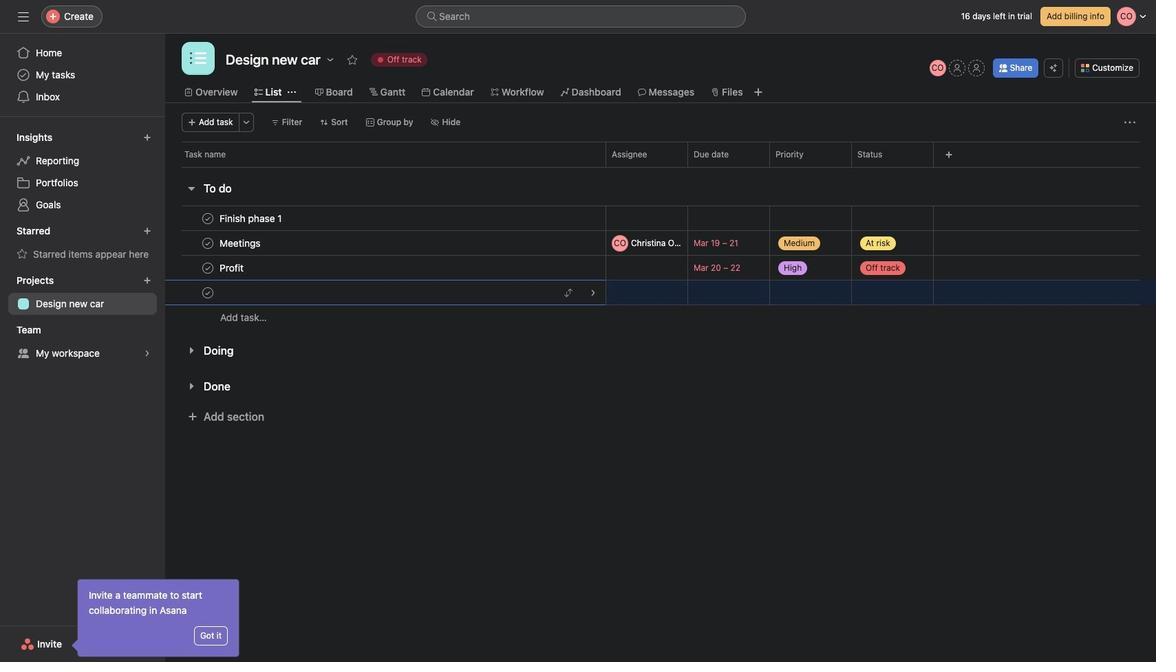 Task type: describe. For each thing, give the bounding box(es) containing it.
starred element
[[0, 219, 165, 268]]

profit cell
[[165, 255, 606, 281]]

add to starred image
[[347, 54, 358, 65]]

task name text field for mark complete image inside the profit cell
[[217, 261, 248, 275]]

more actions image
[[242, 118, 250, 127]]

list image
[[190, 50, 207, 67]]

new project or portfolio image
[[143, 277, 151, 285]]

Mark complete checkbox
[[200, 285, 216, 301]]

global element
[[0, 34, 165, 116]]

hide sidebar image
[[18, 11, 29, 22]]

insights element
[[0, 125, 165, 219]]

see details, my workspace image
[[143, 350, 151, 358]]

details image
[[589, 289, 598, 297]]

mark complete checkbox for task name text field within profit cell
[[200, 260, 216, 276]]

more actions image
[[1125, 117, 1136, 128]]

meetings cell
[[165, 231, 606, 256]]

mark complete image for meetings cell
[[200, 235, 216, 252]]

task name text field for mark complete image inside finish phase 1 cell
[[217, 212, 286, 225]]



Task type: vqa. For each thing, say whether or not it's contained in the screenshot.
The Finish Phase 1 cell
yes



Task type: locate. For each thing, give the bounding box(es) containing it.
2 mark complete checkbox from the top
[[200, 235, 216, 252]]

mark complete checkbox for task name text box within meetings cell
[[200, 235, 216, 252]]

1 task name text field from the top
[[217, 261, 248, 275]]

list box
[[416, 6, 746, 28]]

expand task list for this group image
[[186, 381, 197, 392]]

3 mark complete checkbox from the top
[[200, 260, 216, 276]]

Task name text field
[[217, 261, 248, 275], [217, 286, 232, 300]]

add tab image
[[753, 87, 764, 98]]

mark complete checkbox inside meetings cell
[[200, 235, 216, 252]]

1 vertical spatial task name text field
[[217, 286, 232, 300]]

finish phase 1 cell
[[165, 206, 606, 231]]

1 vertical spatial task name text field
[[217, 236, 265, 250]]

tooltip
[[74, 580, 239, 657]]

3 mark complete image from the top
[[200, 260, 216, 276]]

mark complete image
[[200, 210, 216, 227], [200, 235, 216, 252], [200, 260, 216, 276], [200, 285, 216, 301]]

teams element
[[0, 318, 165, 368]]

projects element
[[0, 268, 165, 318]]

0 vertical spatial task name text field
[[217, 212, 286, 225]]

2 task name text field from the top
[[217, 286, 232, 300]]

1 task name text field from the top
[[217, 212, 286, 225]]

expand task list for this group image
[[186, 346, 197, 357]]

mark complete image inside profit cell
[[200, 260, 216, 276]]

0 vertical spatial task name text field
[[217, 261, 248, 275]]

mark complete checkbox inside finish phase 1 cell
[[200, 210, 216, 227]]

add field image
[[945, 151, 953, 159]]

collapse task list for this group image
[[186, 183, 197, 194]]

2 mark complete image from the top
[[200, 235, 216, 252]]

2 vertical spatial mark complete checkbox
[[200, 260, 216, 276]]

Task name text field
[[217, 212, 286, 225], [217, 236, 265, 250]]

row
[[165, 142, 1157, 167], [182, 167, 1140, 168], [165, 206, 1157, 231], [165, 231, 1157, 256], [165, 255, 1157, 281], [165, 280, 1157, 306], [165, 305, 1157, 330]]

0 vertical spatial mark complete checkbox
[[200, 210, 216, 227]]

1 mark complete image from the top
[[200, 210, 216, 227]]

tab actions image
[[287, 88, 296, 96]]

ask ai image
[[1050, 64, 1058, 72]]

header to do tree grid
[[165, 206, 1157, 330]]

task name text field for fourth mark complete image
[[217, 286, 232, 300]]

mark complete image for profit cell
[[200, 260, 216, 276]]

task name text field inside meetings cell
[[217, 236, 265, 250]]

mark complete image inside finish phase 1 cell
[[200, 210, 216, 227]]

mark complete image inside meetings cell
[[200, 235, 216, 252]]

mark complete checkbox inside profit cell
[[200, 260, 216, 276]]

manage project members image
[[930, 60, 946, 76]]

mark complete image for finish phase 1 cell
[[200, 210, 216, 227]]

task name text field inside profit cell
[[217, 261, 248, 275]]

4 mark complete image from the top
[[200, 285, 216, 301]]

move tasks between sections image
[[565, 289, 573, 297]]

mark complete checkbox for task name text box within the finish phase 1 cell
[[200, 210, 216, 227]]

new insights image
[[143, 134, 151, 142]]

1 vertical spatial mark complete checkbox
[[200, 235, 216, 252]]

add items to starred image
[[143, 227, 151, 235]]

Mark complete checkbox
[[200, 210, 216, 227], [200, 235, 216, 252], [200, 260, 216, 276]]

1 mark complete checkbox from the top
[[200, 210, 216, 227]]

cell
[[165, 280, 606, 306]]

task name text field inside finish phase 1 cell
[[217, 212, 286, 225]]

task name text field for mark complete image in meetings cell
[[217, 236, 265, 250]]

2 task name text field from the top
[[217, 236, 265, 250]]



